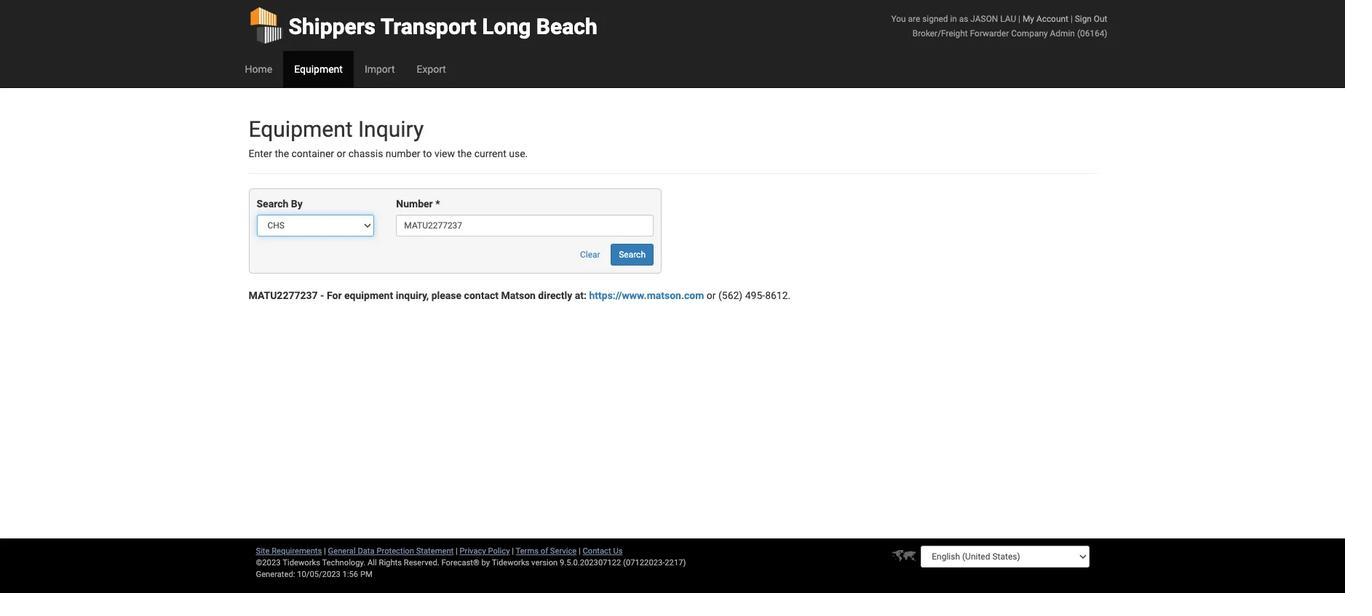 Task type: describe. For each thing, give the bounding box(es) containing it.
| left general on the bottom left
[[324, 547, 326, 556]]

by
[[291, 198, 303, 210]]

| up tideworks
[[512, 547, 514, 556]]

protection
[[377, 547, 414, 556]]

out
[[1094, 14, 1108, 24]]

*
[[435, 198, 440, 210]]

or inside the equipment inquiry enter the container or chassis number to view the current use.
[[337, 148, 346, 159]]

statement
[[416, 547, 454, 556]]

inquiry
[[358, 116, 424, 142]]

general data protection statement link
[[328, 547, 454, 556]]

search by
[[257, 198, 303, 210]]

matu2277237
[[249, 290, 318, 302]]

| up forecast® at bottom
[[456, 547, 458, 556]]

import button
[[354, 51, 406, 87]]

equipment button
[[283, 51, 354, 87]]

export button
[[406, 51, 457, 87]]

shippers transport long beach
[[289, 14, 597, 39]]

terms of service link
[[516, 547, 577, 556]]

privacy policy link
[[460, 547, 510, 556]]

number
[[386, 148, 420, 159]]

site requirements link
[[256, 547, 322, 556]]

1 the from the left
[[275, 148, 289, 159]]

view
[[435, 148, 455, 159]]

my
[[1023, 14, 1034, 24]]

equipment for equipment inquiry enter the container or chassis number to view the current use.
[[249, 116, 353, 142]]

number *
[[396, 198, 440, 210]]

are
[[908, 14, 920, 24]]

by
[[482, 558, 490, 568]]

company
[[1011, 28, 1048, 39]]

-
[[320, 290, 324, 302]]

beach
[[536, 14, 597, 39]]

| up the 9.5.0.202307122
[[579, 547, 581, 556]]

to
[[423, 148, 432, 159]]

account
[[1036, 14, 1069, 24]]

pm
[[360, 570, 373, 579]]

https://www.matson.com
[[589, 290, 704, 302]]

©2023 tideworks
[[256, 558, 320, 568]]

(06164)
[[1077, 28, 1108, 39]]

sign out link
[[1075, 14, 1108, 24]]

contact
[[583, 547, 611, 556]]

of
[[541, 547, 548, 556]]

current
[[474, 148, 506, 159]]

Number * text field
[[396, 215, 654, 237]]

clear
[[580, 250, 600, 260]]

import
[[365, 63, 395, 75]]

at:
[[575, 290, 587, 302]]

export
[[417, 63, 446, 75]]

us
[[613, 547, 623, 556]]

privacy
[[460, 547, 486, 556]]

site requirements | general data protection statement | privacy policy | terms of service | contact us ©2023 tideworks technology. all rights reserved. forecast® by tideworks version 9.5.0.202307122 (07122023-2217) generated: 10/05/2023 1:56 pm
[[256, 547, 686, 579]]

my account link
[[1023, 14, 1069, 24]]

jason
[[971, 14, 998, 24]]

admin
[[1050, 28, 1075, 39]]

matson
[[501, 290, 536, 302]]



Task type: vqa. For each thing, say whether or not it's contained in the screenshot.
View availability details by entering up to 50 container numbers or search by bill of lading. on the left
no



Task type: locate. For each thing, give the bounding box(es) containing it.
| left the sign
[[1071, 14, 1073, 24]]

495-
[[745, 290, 765, 302]]

(562)
[[718, 290, 743, 302]]

you are signed in as jason lau | my account | sign out broker/freight forwarder company admin (06164)
[[891, 14, 1108, 39]]

2 the from the left
[[458, 148, 472, 159]]

number
[[396, 198, 433, 210]]

inquiry,
[[396, 290, 429, 302]]

https://www.matson.com link
[[589, 290, 704, 302]]

contact
[[464, 290, 499, 302]]

1 vertical spatial equipment
[[249, 116, 353, 142]]

2217)
[[665, 558, 686, 568]]

please
[[431, 290, 462, 302]]

search for search
[[619, 250, 646, 260]]

or left (562)
[[707, 290, 716, 302]]

container
[[292, 148, 334, 159]]

transport
[[380, 14, 477, 39]]

1 vertical spatial or
[[707, 290, 716, 302]]

the right view on the left of the page
[[458, 148, 472, 159]]

generated:
[[256, 570, 295, 579]]

home
[[245, 63, 272, 75]]

you
[[891, 14, 906, 24]]

search right clear
[[619, 250, 646, 260]]

0 horizontal spatial or
[[337, 148, 346, 159]]

1 horizontal spatial the
[[458, 148, 472, 159]]

10/05/2023
[[297, 570, 341, 579]]

the
[[275, 148, 289, 159], [458, 148, 472, 159]]

data
[[358, 547, 375, 556]]

equipment
[[294, 63, 343, 75], [249, 116, 353, 142]]

0 vertical spatial search
[[257, 198, 288, 210]]

search
[[257, 198, 288, 210], [619, 250, 646, 260]]

version
[[531, 558, 558, 568]]

1 horizontal spatial search
[[619, 250, 646, 260]]

in
[[950, 14, 957, 24]]

1:56
[[343, 570, 358, 579]]

(07122023-
[[623, 558, 665, 568]]

9.5.0.202307122
[[560, 558, 621, 568]]

signed
[[922, 14, 948, 24]]

search for search by
[[257, 198, 288, 210]]

or
[[337, 148, 346, 159], [707, 290, 716, 302]]

equipment inside popup button
[[294, 63, 343, 75]]

policy
[[488, 547, 510, 556]]

matu2277237 - for equipment inquiry, please contact matson directly at: https://www.matson.com or (562) 495-8612.
[[249, 290, 791, 302]]

reserved.
[[404, 558, 439, 568]]

technology.
[[322, 558, 366, 568]]

sign
[[1075, 14, 1092, 24]]

forecast®
[[441, 558, 480, 568]]

1 horizontal spatial or
[[707, 290, 716, 302]]

search left by
[[257, 198, 288, 210]]

equipment for equipment
[[294, 63, 343, 75]]

directly
[[538, 290, 572, 302]]

equipment
[[344, 290, 393, 302]]

search inside button
[[619, 250, 646, 260]]

as
[[959, 14, 968, 24]]

home button
[[234, 51, 283, 87]]

0 vertical spatial or
[[337, 148, 346, 159]]

search button
[[611, 244, 654, 266]]

rights
[[379, 558, 402, 568]]

long
[[482, 14, 531, 39]]

service
[[550, 547, 577, 556]]

tideworks
[[492, 558, 529, 568]]

the right enter
[[275, 148, 289, 159]]

clear button
[[572, 244, 608, 266]]

all
[[368, 558, 377, 568]]

forwarder
[[970, 28, 1009, 39]]

equipment inside the equipment inquiry enter the container or chassis number to view the current use.
[[249, 116, 353, 142]]

1 vertical spatial search
[[619, 250, 646, 260]]

8612.
[[765, 290, 791, 302]]

0 vertical spatial equipment
[[294, 63, 343, 75]]

| left my
[[1018, 14, 1021, 24]]

enter
[[249, 148, 272, 159]]

|
[[1018, 14, 1021, 24], [1071, 14, 1073, 24], [324, 547, 326, 556], [456, 547, 458, 556], [512, 547, 514, 556], [579, 547, 581, 556]]

requirements
[[272, 547, 322, 556]]

contact us link
[[583, 547, 623, 556]]

equipment down shippers at the left
[[294, 63, 343, 75]]

0 horizontal spatial search
[[257, 198, 288, 210]]

site
[[256, 547, 270, 556]]

chassis
[[348, 148, 383, 159]]

for
[[327, 290, 342, 302]]

broker/freight
[[913, 28, 968, 39]]

use.
[[509, 148, 528, 159]]

lau
[[1000, 14, 1016, 24]]

equipment inquiry enter the container or chassis number to view the current use.
[[249, 116, 528, 159]]

general
[[328, 547, 356, 556]]

shippers transport long beach link
[[249, 0, 597, 51]]

0 horizontal spatial the
[[275, 148, 289, 159]]

or left the chassis
[[337, 148, 346, 159]]

terms
[[516, 547, 539, 556]]

shippers
[[289, 14, 376, 39]]

equipment up container
[[249, 116, 353, 142]]



